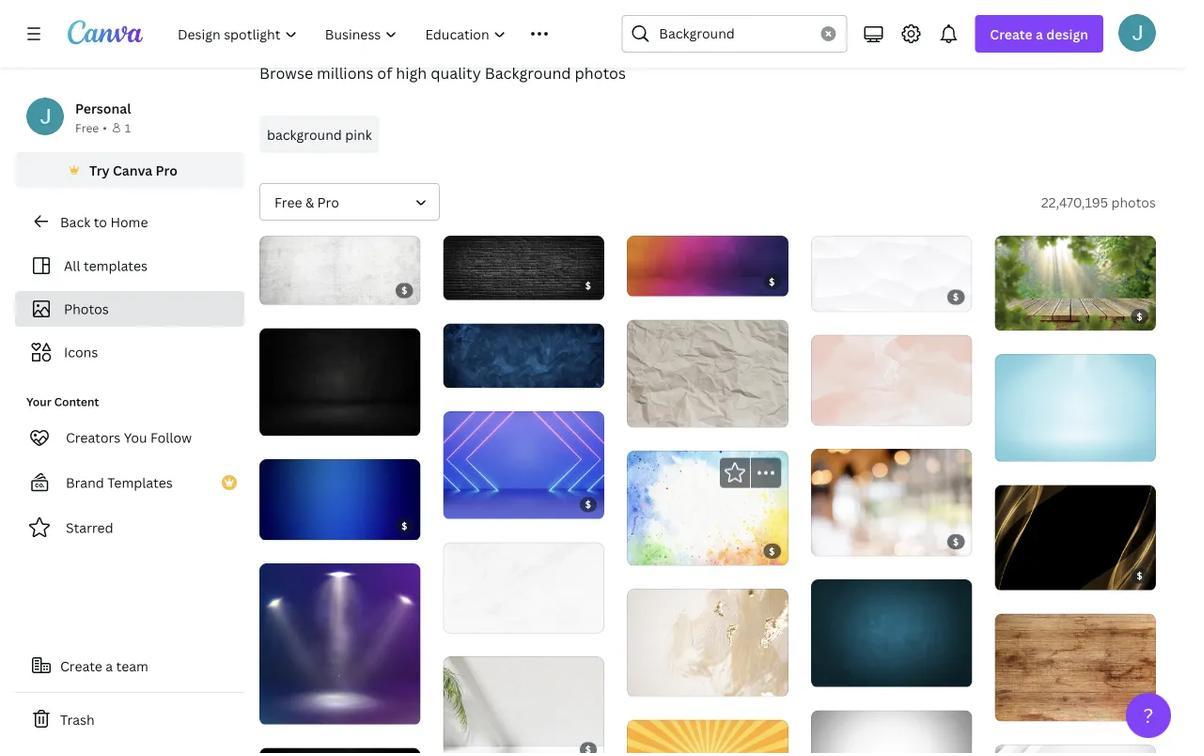 Task type: vqa. For each thing, say whether or not it's contained in the screenshot.
Genericname382024 'Icon'
no



Task type: describe. For each thing, give the bounding box(es) containing it.
22,470,195 photos
[[1042, 193, 1156, 211]]

try canva pro button
[[15, 152, 244, 188]]

22,470,195
[[1042, 193, 1108, 211]]

white background image
[[259, 236, 421, 305]]

pink
[[345, 125, 372, 143]]

$ for blur background image at the right bottom of the page
[[953, 536, 960, 549]]

brand templates
[[66, 474, 173, 492]]

abstract watercolor background image
[[811, 335, 972, 426]]

icons
[[64, 344, 98, 361]]

background pink link
[[259, 116, 380, 153]]

a for team
[[106, 658, 113, 675]]

black brick wall background. image
[[443, 236, 605, 300]]

create a team
[[60, 658, 148, 675]]

back to home
[[60, 213, 148, 231]]

creators you follow
[[66, 429, 192, 447]]

your
[[26, 394, 51, 410]]

try canva pro
[[89, 161, 178, 179]]

all templates
[[64, 257, 148, 275]]

starred link
[[15, 510, 244, 547]]

neutral golden background image
[[627, 589, 789, 697]]

$ for 3d neon light background image
[[585, 499, 592, 511]]

all templates link
[[26, 248, 233, 284]]

templates
[[107, 474, 173, 492]]

photos inside background photos browse millions of high quality background photos
[[445, 13, 551, 54]]

follow
[[150, 429, 192, 447]]

create a design button
[[975, 15, 1104, 53]]

textured black background image
[[259, 749, 421, 754]]

free & pro
[[274, 193, 339, 211]]

background pink
[[267, 125, 372, 143]]

sunburst background image
[[627, 721, 789, 754]]

$ for white abstract polygon background image
[[953, 291, 960, 304]]

content
[[54, 394, 99, 410]]

templates
[[84, 257, 148, 275]]

starred
[[66, 519, 113, 537]]

pro for try canva pro
[[156, 161, 178, 179]]

abstract scene background image
[[259, 564, 421, 725]]

to
[[94, 213, 107, 231]]

$ for empty dark colorful concrete interior background banner image
[[769, 276, 776, 289]]

create a design
[[990, 25, 1089, 43]]

3d neon light background image
[[443, 412, 605, 519]]

$ for abstract watercolor background image
[[769, 545, 776, 558]]

icons link
[[26, 335, 233, 370]]

dark blue cement texture wall background image
[[443, 324, 605, 388]]

1 horizontal spatial background
[[485, 63, 571, 83]]

empty dark colorful concrete interior background banner image
[[627, 236, 789, 297]]

back
[[60, 213, 90, 231]]

dark blue gradient background image
[[259, 460, 421, 540]]

$ for "white background" image
[[402, 284, 408, 297]]

pro for free & pro
[[317, 193, 339, 211]]

1 vertical spatial photos
[[64, 300, 109, 318]]

white abstract polygon background image
[[811, 236, 972, 312]]



Task type: locate. For each thing, give the bounding box(es) containing it.
0 horizontal spatial photos
[[575, 63, 626, 83]]

a left design
[[1036, 25, 1043, 43]]

pro
[[156, 161, 178, 179], [317, 193, 339, 211]]

0 horizontal spatial background
[[259, 13, 439, 54]]

create left design
[[990, 25, 1033, 43]]

1 horizontal spatial create
[[990, 25, 1033, 43]]

pro right canva
[[156, 161, 178, 179]]

1 vertical spatial pro
[[317, 193, 339, 211]]

trash
[[60, 711, 95, 729]]

1 vertical spatial free
[[274, 193, 302, 211]]

free •
[[75, 120, 107, 135]]

create
[[990, 25, 1033, 43], [60, 658, 102, 675]]

? button
[[1126, 694, 1171, 739]]

$ for nature background image
[[1137, 310, 1143, 323]]

1 horizontal spatial photos
[[445, 13, 551, 54]]

back to home link
[[15, 203, 244, 241]]

free left &
[[274, 193, 302, 211]]

top level navigation element
[[165, 15, 577, 53], [165, 15, 577, 53]]

$ for dark blue gradient background image
[[402, 520, 408, 532]]

stone background with palm leaf image
[[443, 657, 605, 754]]

0 horizontal spatial create
[[60, 658, 102, 675]]

blur background image
[[811, 449, 972, 557]]

white marble texture background image
[[443, 543, 605, 633]]

1 vertical spatial background
[[485, 63, 571, 83]]

photos up quality
[[445, 13, 551, 54]]

free for free & pro
[[274, 193, 302, 211]]

None search field
[[622, 15, 847, 53]]

create for create a design
[[990, 25, 1033, 43]]

1 horizontal spatial free
[[274, 193, 302, 211]]

background right quality
[[485, 63, 571, 83]]

a
[[1036, 25, 1043, 43], [106, 658, 113, 675]]

background up millions
[[259, 13, 439, 54]]

0 vertical spatial photos
[[445, 13, 551, 54]]

design
[[1047, 25, 1089, 43]]

black cement wall studio background image
[[259, 329, 421, 436]]

quality
[[431, 63, 481, 83]]

1 vertical spatial create
[[60, 658, 102, 675]]

personal
[[75, 99, 131, 117]]

home
[[110, 213, 148, 231]]

background
[[259, 13, 439, 54], [485, 63, 571, 83]]

photos
[[445, 13, 551, 54], [64, 300, 109, 318]]

grey background. image
[[811, 711, 972, 754]]

gold black background image
[[995, 485, 1156, 591]]

1
[[125, 120, 131, 135]]

0 horizontal spatial pro
[[156, 161, 178, 179]]

pro inside button
[[156, 161, 178, 179]]

$ for black brick wall background. image
[[585, 280, 592, 292]]

free
[[75, 120, 99, 135], [274, 193, 302, 211]]

?
[[1144, 703, 1154, 729]]

1 vertical spatial photos
[[1111, 193, 1156, 211]]

photos
[[575, 63, 626, 83], [1111, 193, 1156, 211]]

high
[[396, 63, 427, 83]]

abstract watercolor background image
[[627, 451, 789, 566]]

0 vertical spatial pro
[[156, 161, 178, 179]]

brown old wood background image
[[995, 614, 1156, 722]]

1 horizontal spatial photos
[[1111, 193, 1156, 211]]

john smith image
[[1119, 14, 1156, 51]]

your content
[[26, 394, 99, 410]]

0 vertical spatial create
[[990, 25, 1033, 43]]

create a team button
[[15, 648, 244, 685]]

create for create a team
[[60, 658, 102, 675]]

a inside create a design dropdown button
[[1036, 25, 1043, 43]]

a for design
[[1036, 25, 1043, 43]]

•
[[103, 120, 107, 135]]

1 horizontal spatial a
[[1036, 25, 1043, 43]]

create left 'team'
[[60, 658, 102, 675]]

$
[[769, 276, 776, 289], [585, 280, 592, 292], [402, 284, 408, 297], [953, 291, 960, 304], [1137, 310, 1143, 323], [585, 499, 592, 511], [402, 520, 408, 532], [953, 536, 960, 549], [769, 545, 776, 558], [1137, 570, 1143, 583]]

free left •
[[75, 120, 99, 135]]

team
[[116, 658, 148, 675]]

$ for gold black background image
[[1137, 570, 1143, 583]]

try
[[89, 161, 110, 179]]

trash link
[[15, 701, 244, 739]]

create inside button
[[60, 658, 102, 675]]

0 vertical spatial free
[[75, 120, 99, 135]]

0 vertical spatial background
[[259, 13, 439, 54]]

pro inside dropdown button
[[317, 193, 339, 211]]

nature background image
[[995, 236, 1156, 331]]

creators you follow link
[[15, 419, 244, 457]]

&
[[305, 193, 314, 211]]

a inside create a team button
[[106, 658, 113, 675]]

photos up icons
[[64, 300, 109, 318]]

photos inside background photos browse millions of high quality background photos
[[575, 63, 626, 83]]

millions
[[317, 63, 374, 83]]

you
[[124, 429, 147, 447]]

0 horizontal spatial free
[[75, 120, 99, 135]]

brand
[[66, 474, 104, 492]]

pro right &
[[317, 193, 339, 211]]

1 horizontal spatial pro
[[317, 193, 339, 211]]

Search search field
[[659, 16, 810, 52]]

create inside dropdown button
[[990, 25, 1033, 43]]

browse
[[259, 63, 313, 83]]

light blue gradient background image
[[995, 354, 1156, 462]]

dark blue gradient texture background image
[[811, 580, 972, 688]]

1 vertical spatial a
[[106, 658, 113, 675]]

abstract background image
[[995, 746, 1156, 754]]

free & pro button
[[259, 183, 440, 221]]

free for free •
[[75, 120, 99, 135]]

canva
[[113, 161, 153, 179]]

creators
[[66, 429, 121, 447]]

0 vertical spatial a
[[1036, 25, 1043, 43]]

brand templates link
[[15, 464, 244, 502]]

a left 'team'
[[106, 658, 113, 675]]

0 vertical spatial photos
[[575, 63, 626, 83]]

free inside dropdown button
[[274, 193, 302, 211]]

background
[[267, 125, 342, 143]]

0 horizontal spatial a
[[106, 658, 113, 675]]

background photos browse millions of high quality background photos
[[259, 13, 626, 83]]

of
[[377, 63, 392, 83]]

all
[[64, 257, 80, 275]]

0 horizontal spatial photos
[[64, 300, 109, 318]]

craft paper background image
[[627, 320, 789, 428]]



